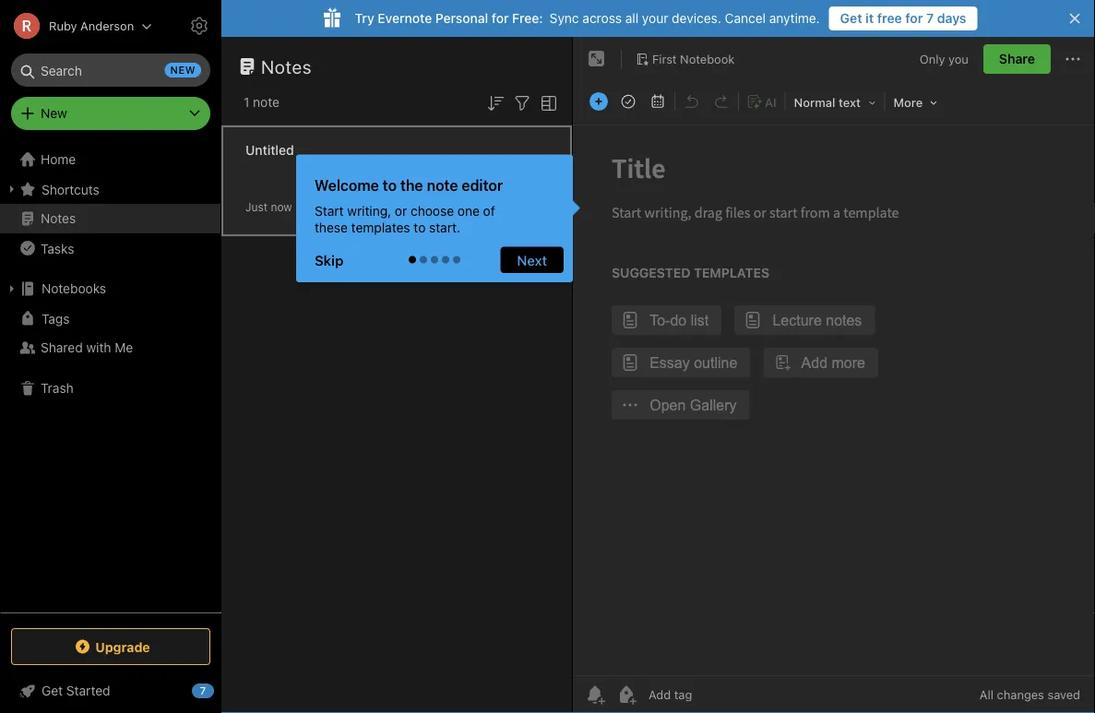 Task type: locate. For each thing, give the bounding box(es) containing it.
get it free for 7 days button
[[829, 6, 977, 30]]

notes up 1 note
[[261, 55, 312, 77]]

2 for from the left
[[905, 11, 923, 26]]

1 horizontal spatial note
[[427, 176, 458, 194]]

more
[[894, 95, 923, 109]]

0 horizontal spatial note
[[253, 95, 279, 110]]

cancel
[[725, 11, 766, 26]]

anytime.
[[769, 11, 820, 26]]

you
[[948, 52, 969, 66]]

calendar event image
[[645, 89, 671, 114]]

0 horizontal spatial for
[[492, 11, 509, 26]]

writing,
[[347, 203, 391, 218]]

None search field
[[24, 54, 197, 87]]

0 horizontal spatial notes
[[41, 211, 76, 226]]

expand note image
[[586, 48, 608, 70]]

for for 7
[[905, 11, 923, 26]]

all changes saved
[[980, 688, 1080, 702]]

0 vertical spatial notes
[[261, 55, 312, 77]]

1 note
[[244, 95, 279, 110]]

notebooks link
[[0, 274, 220, 304]]

welcome to the note editor start writing, or choose one of these templates to start.
[[315, 176, 503, 235]]

for left 7
[[905, 11, 923, 26]]

upgrade button
[[11, 628, 210, 665]]

one
[[457, 203, 480, 218]]

try evernote personal for free: sync across all your devices. cancel anytime.
[[355, 11, 820, 26]]

Search text field
[[24, 54, 197, 87]]

for inside button
[[905, 11, 923, 26]]

just
[[245, 201, 268, 214]]

1 vertical spatial to
[[414, 220, 426, 235]]

to left the
[[383, 176, 397, 194]]

normal
[[794, 95, 835, 109]]

saved
[[1048, 688, 1080, 702]]

shortcuts button
[[0, 174, 220, 204]]

get it free for 7 days
[[840, 11, 966, 26]]

notes up "tasks"
[[41, 211, 76, 226]]

now
[[271, 201, 292, 214]]

click to collapse image
[[215, 679, 228, 701]]

1 vertical spatial notes
[[41, 211, 76, 226]]

note
[[253, 95, 279, 110], [427, 176, 458, 194]]

trash
[[41, 381, 74, 396]]

across
[[583, 11, 622, 26]]

notes link
[[0, 204, 220, 233]]

start
[[315, 203, 344, 218]]

7
[[926, 11, 934, 26]]

free:
[[512, 11, 543, 26]]

1 horizontal spatial notes
[[261, 55, 312, 77]]

add a reminder image
[[584, 684, 606, 706]]

notes inside tree
[[41, 211, 76, 226]]

templates
[[351, 220, 410, 235]]

notes
[[261, 55, 312, 77], [41, 211, 76, 226]]

Add tag field
[[647, 687, 785, 703]]

add tag image
[[615, 684, 638, 706]]

welcome
[[315, 176, 379, 194]]

for left 'free:'
[[492, 11, 509, 26]]

shared
[[41, 340, 83, 355]]

only
[[920, 52, 945, 66]]

share button
[[983, 44, 1051, 74]]

1 horizontal spatial for
[[905, 11, 923, 26]]

shared with me
[[41, 340, 133, 355]]

personal
[[435, 11, 488, 26]]

Insert field
[[585, 89, 613, 114]]

1 vertical spatial note
[[427, 176, 458, 194]]

the
[[400, 176, 423, 194]]

text
[[839, 95, 861, 109]]

1 for from the left
[[492, 11, 509, 26]]

shortcuts
[[42, 182, 99, 197]]

for
[[492, 11, 509, 26], [905, 11, 923, 26]]

me
[[115, 340, 133, 355]]

share
[[999, 51, 1035, 66]]

these
[[315, 220, 348, 235]]

home
[[41, 152, 76, 167]]

to down choose
[[414, 220, 426, 235]]

shared with me link
[[0, 333, 220, 363]]

untitled
[[245, 143, 294, 158]]

0 horizontal spatial to
[[383, 176, 397, 194]]

first notebook
[[652, 52, 735, 66]]

get
[[840, 11, 862, 26]]

task image
[[615, 89, 641, 114]]

tree
[[0, 145, 221, 612]]

note right 1
[[253, 95, 279, 110]]

note up choose
[[427, 176, 458, 194]]

note window element
[[573, 37, 1095, 713]]

all
[[980, 688, 994, 702]]

to
[[383, 176, 397, 194], [414, 220, 426, 235]]

your
[[642, 11, 668, 26]]



Task type: describe. For each thing, give the bounding box(es) containing it.
tags button
[[0, 304, 220, 333]]

settings image
[[188, 15, 210, 37]]

devices.
[[672, 11, 721, 26]]

tags
[[42, 311, 70, 326]]

it
[[866, 11, 874, 26]]

upgrade
[[95, 639, 150, 654]]

sync
[[550, 11, 579, 26]]

tasks button
[[0, 233, 220, 263]]

changes
[[997, 688, 1044, 702]]

notebook
[[680, 52, 735, 66]]

Note Editor text field
[[573, 125, 1095, 675]]

More field
[[887, 89, 944, 115]]

start.
[[429, 220, 460, 235]]

new button
[[11, 97, 210, 130]]

skip
[[315, 252, 343, 268]]

tasks
[[41, 241, 74, 256]]

1
[[244, 95, 249, 110]]

first
[[652, 52, 677, 66]]

next
[[517, 252, 547, 268]]

choose
[[411, 203, 454, 218]]

days
[[937, 11, 966, 26]]

evernote
[[378, 11, 432, 26]]

tree containing home
[[0, 145, 221, 612]]

of
[[483, 203, 495, 218]]

0 vertical spatial note
[[253, 95, 279, 110]]

skip button
[[305, 247, 360, 273]]

Heading level field
[[788, 89, 883, 115]]

expand notebooks image
[[5, 281, 19, 296]]

home link
[[0, 145, 221, 174]]

all
[[625, 11, 639, 26]]

try
[[355, 11, 374, 26]]

note inside welcome to the note editor start writing, or choose one of these templates to start.
[[427, 176, 458, 194]]

1 horizontal spatial to
[[414, 220, 426, 235]]

normal text
[[794, 95, 861, 109]]

new
[[41, 106, 67, 121]]

free
[[877, 11, 902, 26]]

0 vertical spatial to
[[383, 176, 397, 194]]

first notebook button
[[629, 46, 741, 72]]

for for free:
[[492, 11, 509, 26]]

trash link
[[0, 374, 220, 403]]

editor
[[462, 176, 503, 194]]

next button
[[500, 247, 564, 273]]

only you
[[920, 52, 969, 66]]

notebooks
[[42, 281, 106, 296]]

just now
[[245, 201, 292, 214]]

with
[[86, 340, 111, 355]]

or
[[395, 203, 407, 218]]



Task type: vqa. For each thing, say whether or not it's contained in the screenshot.
Underline icon at the right top of the page
no



